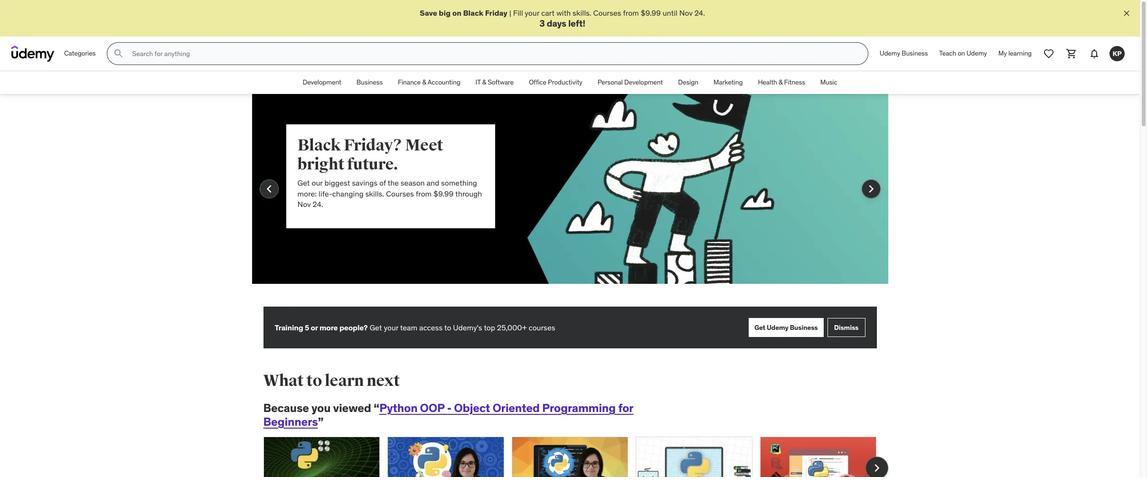 Task type: locate. For each thing, give the bounding box(es) containing it.
0 vertical spatial carousel element
[[252, 94, 889, 307]]

more:
[[298, 189, 317, 198]]

1 vertical spatial on
[[958, 49, 965, 58]]

25,000+
[[497, 323, 527, 333]]

& for accounting
[[422, 78, 426, 87]]

development
[[303, 78, 341, 87], [625, 78, 663, 87]]

0 vertical spatial from
[[623, 8, 639, 18]]

0 horizontal spatial 24.
[[313, 199, 323, 209]]

business left finance
[[357, 78, 383, 87]]

1 vertical spatial next image
[[870, 461, 885, 476]]

& for software
[[482, 78, 486, 87]]

0 vertical spatial your
[[525, 8, 540, 18]]

health & fitness
[[758, 78, 806, 87]]

music
[[821, 78, 838, 87]]

next
[[367, 371, 400, 391]]

training
[[275, 323, 303, 333]]

& right the it
[[482, 78, 486, 87]]

black friday? meet bright future. get our biggest savings of the season and something more: life-changing skills. courses from $9.99 through nov 24.
[[298, 135, 482, 209]]

2 horizontal spatial &
[[779, 78, 783, 87]]

previous image
[[261, 182, 277, 197]]

music link
[[813, 71, 845, 94]]

learn
[[325, 371, 364, 391]]

business
[[902, 49, 928, 58], [357, 78, 383, 87], [790, 323, 818, 332]]

fill
[[513, 8, 523, 18]]

1 vertical spatial courses
[[386, 189, 414, 198]]

-
[[447, 401, 452, 416]]

shopping cart with 0 items image
[[1066, 48, 1078, 59]]

1 horizontal spatial &
[[482, 78, 486, 87]]

24. down life- in the left of the page
[[313, 199, 323, 209]]

black left friday on the top
[[463, 8, 484, 18]]

programming
[[542, 401, 616, 416]]

finance & accounting
[[398, 78, 461, 87]]

courses down "the"
[[386, 189, 414, 198]]

1 horizontal spatial development
[[625, 78, 663, 87]]

3 & from the left
[[779, 78, 783, 87]]

teach on udemy
[[940, 49, 987, 58]]

2 development from the left
[[625, 78, 663, 87]]

something
[[441, 178, 477, 188]]

python
[[379, 401, 418, 416]]

accounting
[[428, 78, 461, 87]]

udemy
[[880, 49, 901, 58], [967, 49, 987, 58], [767, 323, 789, 332]]

learning
[[1009, 49, 1032, 58]]

on right big
[[453, 8, 462, 18]]

|
[[510, 8, 512, 18]]

1 horizontal spatial from
[[623, 8, 639, 18]]

0 vertical spatial nov
[[680, 8, 693, 18]]

0 vertical spatial next image
[[864, 182, 879, 197]]

cart
[[541, 8, 555, 18]]

2 vertical spatial business
[[790, 323, 818, 332]]

1 horizontal spatial on
[[958, 49, 965, 58]]

24. inside save big on black friday | fill your cart with skills. courses from $9.99 until nov 24. 3 days left!
[[695, 8, 705, 18]]

0 horizontal spatial black
[[298, 135, 341, 155]]

development inside development link
[[303, 78, 341, 87]]

on inside save big on black friday | fill your cart with skills. courses from $9.99 until nov 24. 3 days left!
[[453, 8, 462, 18]]

python oop - object oriented programming for beginners link
[[263, 401, 634, 429]]

Search for anything text field
[[130, 46, 857, 62]]

from inside black friday? meet bright future. get our biggest savings of the season and something more: life-changing skills. courses from $9.99 through nov 24.
[[416, 189, 432, 198]]

2 & from the left
[[482, 78, 486, 87]]

object
[[454, 401, 490, 416]]

black up our
[[298, 135, 341, 155]]

0 vertical spatial $9.99
[[641, 8, 661, 18]]

skills.
[[573, 8, 592, 18], [366, 189, 384, 198]]

it & software
[[476, 78, 514, 87]]

0 horizontal spatial &
[[422, 78, 426, 87]]

& right finance
[[422, 78, 426, 87]]

my learning link
[[993, 42, 1038, 65]]

nov down "more:"
[[298, 199, 311, 209]]

our
[[312, 178, 323, 188]]

1 horizontal spatial business
[[790, 323, 818, 332]]

1 horizontal spatial courses
[[594, 8, 621, 18]]

save
[[420, 8, 437, 18]]

to right access
[[444, 323, 451, 333]]

get
[[298, 178, 310, 188], [370, 323, 382, 333], [755, 323, 766, 332]]

1 horizontal spatial $9.99
[[641, 8, 661, 18]]

courses
[[594, 8, 621, 18], [386, 189, 414, 198]]

1 horizontal spatial your
[[525, 8, 540, 18]]

development link
[[295, 71, 349, 94]]

1 development from the left
[[303, 78, 341, 87]]

0 vertical spatial skills.
[[573, 8, 592, 18]]

health & fitness link
[[751, 71, 813, 94]]

0 vertical spatial 24.
[[695, 8, 705, 18]]

of
[[379, 178, 386, 188]]

$9.99 left until
[[641, 8, 661, 18]]

udemy's
[[453, 323, 482, 333]]

courses right with
[[594, 8, 621, 18]]

0 horizontal spatial development
[[303, 78, 341, 87]]

1 vertical spatial from
[[416, 189, 432, 198]]

my learning
[[999, 49, 1032, 58]]

personal development
[[598, 78, 663, 87]]

0 horizontal spatial from
[[416, 189, 432, 198]]

your
[[525, 8, 540, 18], [384, 323, 399, 333]]

software
[[488, 78, 514, 87]]

0 horizontal spatial get
[[298, 178, 310, 188]]

get for training 5 or more people?
[[370, 323, 382, 333]]

marketing link
[[706, 71, 751, 94]]

skills. inside black friday? meet bright future. get our biggest savings of the season and something more: life-changing skills. courses from $9.99 through nov 24.
[[366, 189, 384, 198]]

carousel element for business link
[[252, 94, 889, 307]]

1 horizontal spatial to
[[444, 323, 451, 333]]

0 horizontal spatial business
[[357, 78, 383, 87]]

fitness
[[784, 78, 806, 87]]

design link
[[671, 71, 706, 94]]

on right the teach at the top
[[958, 49, 965, 58]]

finance
[[398, 78, 421, 87]]

$9.99 inside save big on black friday | fill your cart with skills. courses from $9.99 until nov 24. 3 days left!
[[641, 8, 661, 18]]

0 vertical spatial business
[[902, 49, 928, 58]]

$9.99 down and on the left of the page
[[434, 189, 454, 198]]

0 horizontal spatial your
[[384, 323, 399, 333]]

1 horizontal spatial skills.
[[573, 8, 592, 18]]

1 vertical spatial business
[[357, 78, 383, 87]]

what
[[263, 371, 304, 391]]

& right health on the top right of page
[[779, 78, 783, 87]]

1 & from the left
[[422, 78, 426, 87]]

24. inside black friday? meet bright future. get our biggest savings of the season and something more: life-changing skills. courses from $9.99 through nov 24.
[[313, 199, 323, 209]]

skills. up left!
[[573, 8, 592, 18]]

skills. down of
[[366, 189, 384, 198]]

1 vertical spatial skills.
[[366, 189, 384, 198]]

1 vertical spatial carousel element
[[263, 437, 889, 477]]

1 vertical spatial 24.
[[313, 199, 323, 209]]

submit search image
[[113, 48, 125, 59]]

$9.99
[[641, 8, 661, 18], [434, 189, 454, 198]]

your left team on the left
[[384, 323, 399, 333]]

0 horizontal spatial nov
[[298, 199, 311, 209]]

carousel element
[[252, 94, 889, 307], [263, 437, 889, 477]]

big
[[439, 8, 451, 18]]

biggest
[[325, 178, 350, 188]]

on
[[453, 8, 462, 18], [958, 49, 965, 58]]

from
[[623, 8, 639, 18], [416, 189, 432, 198]]

1 horizontal spatial black
[[463, 8, 484, 18]]

get inside black friday? meet bright future. get our biggest savings of the season and something more: life-changing skills. courses from $9.99 through nov 24.
[[298, 178, 310, 188]]

nov
[[680, 8, 693, 18], [298, 199, 311, 209]]

people?
[[340, 323, 368, 333]]

black
[[463, 8, 484, 18], [298, 135, 341, 155]]

udemy business
[[880, 49, 928, 58]]

because
[[263, 401, 309, 416]]

0 vertical spatial on
[[453, 8, 462, 18]]

24. right until
[[695, 8, 705, 18]]

0 horizontal spatial $9.99
[[434, 189, 454, 198]]

1 vertical spatial $9.99
[[434, 189, 454, 198]]

nov right until
[[680, 8, 693, 18]]

2 horizontal spatial business
[[902, 49, 928, 58]]

carousel element containing black friday? meet bright future.
[[252, 94, 889, 307]]

business left the teach at the top
[[902, 49, 928, 58]]

0 vertical spatial courses
[[594, 8, 621, 18]]

from down and on the left of the page
[[416, 189, 432, 198]]

from left until
[[623, 8, 639, 18]]

0 vertical spatial black
[[463, 8, 484, 18]]

to up you
[[307, 371, 322, 391]]

24.
[[695, 8, 705, 18], [313, 199, 323, 209]]

dismiss
[[834, 323, 859, 332]]

0 horizontal spatial skills.
[[366, 189, 384, 198]]

1 vertical spatial to
[[307, 371, 322, 391]]

personal development link
[[590, 71, 671, 94]]

teach on udemy link
[[934, 42, 993, 65]]

0 horizontal spatial on
[[453, 8, 462, 18]]

your right 'fill'
[[525, 8, 540, 18]]

1 vertical spatial nov
[[298, 199, 311, 209]]

business left dismiss
[[790, 323, 818, 332]]

0 horizontal spatial courses
[[386, 189, 414, 198]]

1 horizontal spatial get
[[370, 323, 382, 333]]

1 vertical spatial black
[[298, 135, 341, 155]]

1 horizontal spatial 24.
[[695, 8, 705, 18]]

oriented
[[493, 401, 540, 416]]

next image
[[864, 182, 879, 197], [870, 461, 885, 476]]

1 horizontal spatial nov
[[680, 8, 693, 18]]



Task type: describe. For each thing, give the bounding box(es) containing it.
life-
[[319, 189, 332, 198]]

udemy business link
[[874, 42, 934, 65]]

bright
[[298, 154, 344, 174]]

business inside udemy business link
[[902, 49, 928, 58]]

productivity
[[548, 78, 583, 87]]

close image
[[1122, 9, 1132, 18]]

what to learn next
[[263, 371, 400, 391]]

marketing
[[714, 78, 743, 87]]

0 horizontal spatial to
[[307, 371, 322, 391]]

more
[[320, 323, 338, 333]]

office productivity
[[529, 78, 583, 87]]

friday
[[485, 8, 508, 18]]

"
[[374, 401, 379, 416]]

oop
[[420, 401, 445, 416]]

access
[[419, 323, 443, 333]]

personal
[[598, 78, 623, 87]]

team
[[400, 323, 418, 333]]

finance & accounting link
[[390, 71, 468, 94]]

business link
[[349, 71, 390, 94]]

office productivity link
[[522, 71, 590, 94]]

viewed
[[333, 401, 371, 416]]

0 horizontal spatial udemy
[[767, 323, 789, 332]]

0 vertical spatial to
[[444, 323, 451, 333]]

black inside black friday? meet bright future. get our biggest savings of the season and something more: life-changing skills. courses from $9.99 through nov 24.
[[298, 135, 341, 155]]

design
[[678, 78, 699, 87]]

wishlist image
[[1044, 48, 1055, 59]]

get for black friday? meet bright future.
[[298, 178, 310, 188]]

1 vertical spatial your
[[384, 323, 399, 333]]

beginners
[[263, 415, 318, 429]]

courses inside save big on black friday | fill your cart with skills. courses from $9.99 until nov 24. 3 days left!
[[594, 8, 621, 18]]

for
[[619, 401, 634, 416]]

teach
[[940, 49, 957, 58]]

savings
[[352, 178, 378, 188]]

top
[[484, 323, 495, 333]]

courses inside black friday? meet bright future. get our biggest savings of the season and something more: life-changing skills. courses from $9.99 through nov 24.
[[386, 189, 414, 198]]

the
[[388, 178, 399, 188]]

days
[[547, 18, 567, 29]]

season
[[401, 178, 425, 188]]

friday?
[[344, 135, 403, 155]]

2 horizontal spatial get
[[755, 323, 766, 332]]

health
[[758, 78, 777, 87]]

notifications image
[[1089, 48, 1101, 59]]

save big on black friday | fill your cart with skills. courses from $9.99 until nov 24. 3 days left!
[[420, 8, 705, 29]]

future.
[[347, 154, 398, 174]]

it
[[476, 78, 481, 87]]

black inside save big on black friday | fill your cart with skills. courses from $9.99 until nov 24. 3 days left!
[[463, 8, 484, 18]]

left!
[[569, 18, 586, 29]]

udemy image
[[11, 46, 55, 62]]

you
[[312, 401, 331, 416]]

kp
[[1113, 49, 1122, 58]]

"
[[318, 415, 324, 429]]

kp link
[[1106, 42, 1129, 65]]

business inside get udemy business link
[[790, 323, 818, 332]]

because you viewed "
[[263, 401, 379, 416]]

nov inside black friday? meet bright future. get our biggest savings of the season and something more: life-changing skills. courses from $9.99 through nov 24.
[[298, 199, 311, 209]]

development inside "personal development" link
[[625, 78, 663, 87]]

get udemy business
[[755, 323, 818, 332]]

business inside business link
[[357, 78, 383, 87]]

dismiss button
[[828, 318, 866, 337]]

it & software link
[[468, 71, 522, 94]]

get udemy business link
[[749, 318, 824, 337]]

5
[[305, 323, 309, 333]]

office
[[529, 78, 547, 87]]

categories
[[64, 49, 96, 58]]

from inside save big on black friday | fill your cart with skills. courses from $9.99 until nov 24. 3 days left!
[[623, 8, 639, 18]]

nov inside save big on black friday | fill your cart with skills. courses from $9.99 until nov 24. 3 days left!
[[680, 8, 693, 18]]

my
[[999, 49, 1007, 58]]

or
[[311, 323, 318, 333]]

changing
[[332, 189, 364, 198]]

courses
[[529, 323, 556, 333]]

with
[[557, 8, 571, 18]]

carousel element for python oop - object oriented programming for beginners link
[[263, 437, 889, 477]]

1 horizontal spatial udemy
[[880, 49, 901, 58]]

and
[[427, 178, 439, 188]]

meet
[[405, 135, 443, 155]]

until
[[663, 8, 678, 18]]

& for fitness
[[779, 78, 783, 87]]

training 5 or more people? get your team access to udemy's top 25,000+ courses
[[275, 323, 556, 333]]

3
[[540, 18, 545, 29]]

your inside save big on black friday | fill your cart with skills. courses from $9.99 until nov 24. 3 days left!
[[525, 8, 540, 18]]

python oop - object oriented programming for beginners
[[263, 401, 634, 429]]

through
[[455, 189, 482, 198]]

categories button
[[58, 42, 101, 65]]

2 horizontal spatial udemy
[[967, 49, 987, 58]]

$9.99 inside black friday? meet bright future. get our biggest savings of the season and something more: life-changing skills. courses from $9.99 through nov 24.
[[434, 189, 454, 198]]

skills. inside save big on black friday | fill your cart with skills. courses from $9.99 until nov 24. 3 days left!
[[573, 8, 592, 18]]



Task type: vqa. For each thing, say whether or not it's contained in the screenshot.
Digital
no



